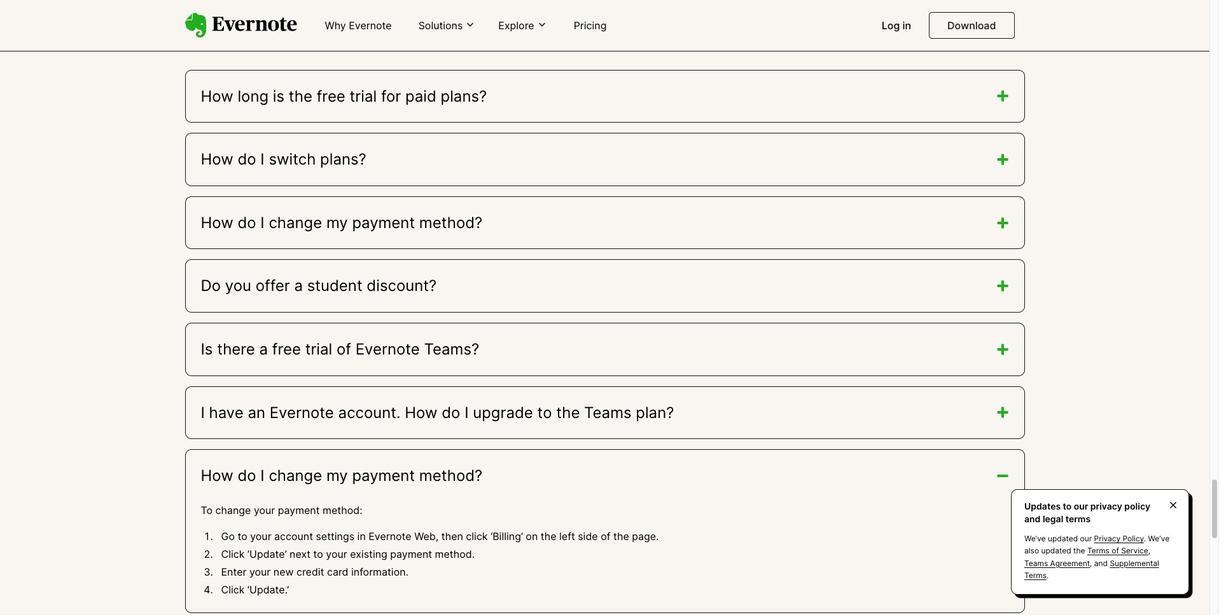 Task type: describe. For each thing, give the bounding box(es) containing it.
1 vertical spatial change
[[269, 467, 322, 486]]

2 how do i change my payment method? from the top
[[201, 467, 482, 486]]

agreement
[[1050, 559, 1090, 569]]

log in link
[[874, 14, 919, 38]]

student
[[307, 277, 362, 295]]

is
[[273, 87, 284, 105]]

paid
[[405, 87, 436, 105]]

privacy
[[1090, 501, 1122, 512]]

method:
[[323, 504, 362, 517]]

1 click from the top
[[221, 549, 245, 561]]

supplemental terms link
[[1024, 559, 1159, 581]]

1 horizontal spatial plans?
[[441, 87, 487, 105]]

legal
[[1043, 514, 1063, 525]]

to change your payment method:
[[201, 504, 362, 517]]

1 vertical spatial ,
[[1090, 559, 1092, 569]]

supplemental
[[1110, 559, 1159, 569]]

then
[[441, 531, 463, 544]]

1 horizontal spatial ,
[[1148, 547, 1150, 556]]

policy
[[1124, 501, 1150, 512]]

web,
[[414, 531, 439, 544]]

'billing'
[[491, 531, 523, 544]]

explore
[[498, 19, 534, 32]]

to right next
[[313, 549, 323, 561]]

also
[[1024, 547, 1039, 556]]

our for privacy
[[1080, 535, 1092, 544]]

download link
[[929, 12, 1015, 39]]

method.
[[435, 549, 475, 561]]

go
[[221, 531, 235, 544]]

supplemental terms
[[1024, 559, 1159, 581]]

in inside go to your account settings in evernote web, then click 'billing' on the left side of the page. click 'update' next to your existing payment method. enter your new credit card information. click 'update.'
[[357, 531, 366, 544]]

long
[[238, 87, 269, 105]]

there
[[217, 340, 255, 359]]

. we've also updated the
[[1024, 535, 1170, 556]]

of inside go to your account settings in evernote web, then click 'billing' on the left side of the page. click 'update' next to your existing payment method. enter your new credit card information. click 'update.'
[[601, 531, 610, 544]]

the inside . we've also updated the
[[1073, 547, 1085, 556]]

to inside "updates to our privacy policy and legal terms"
[[1063, 501, 1072, 512]]

0 vertical spatial updated
[[1048, 535, 1078, 544]]

enter
[[221, 566, 247, 579]]

terms of service , teams agreement , and
[[1024, 547, 1150, 569]]

offer
[[256, 277, 290, 295]]

download
[[947, 19, 996, 32]]

your down 'update'
[[249, 566, 271, 579]]

service
[[1121, 547, 1148, 556]]

log in
[[882, 19, 911, 32]]

have
[[209, 404, 244, 422]]

you
[[225, 277, 251, 295]]

terms inside terms of service , teams agreement , and
[[1087, 547, 1110, 556]]

'update'
[[247, 549, 287, 561]]

your up account
[[254, 504, 275, 517]]

0 vertical spatial of
[[337, 340, 351, 359]]

pricing link
[[566, 14, 614, 38]]

is
[[201, 340, 213, 359]]

solutions button
[[415, 18, 479, 33]]

updates
[[1024, 501, 1061, 512]]

1 my from the top
[[326, 214, 348, 232]]

privacy policy link
[[1094, 535, 1144, 544]]

evernote inside go to your account settings in evernote web, then click 'billing' on the left side of the page. click 'update' next to your existing payment method. enter your new credit card information. click 'update.'
[[369, 531, 411, 544]]

1 vertical spatial trial
[[305, 340, 332, 359]]

1 vertical spatial plans?
[[320, 150, 366, 169]]

do
[[201, 277, 221, 295]]

i have an evernote account. how do i upgrade to the teams plan?
[[201, 404, 674, 422]]

to
[[201, 504, 213, 517]]

next
[[290, 549, 311, 561]]

evernote logo image
[[185, 13, 297, 38]]

0 horizontal spatial a
[[259, 340, 268, 359]]

pricing
[[574, 19, 607, 32]]

our for privacy
[[1074, 501, 1088, 512]]

solutions
[[418, 19, 463, 32]]

discount?
[[367, 277, 437, 295]]

why evernote
[[325, 19, 392, 32]]

2 my from the top
[[326, 467, 348, 486]]

upgrade
[[473, 404, 533, 422]]

payment inside go to your account settings in evernote web, then click 'billing' on the left side of the page. click 'update' next to your existing payment method. enter your new credit card information. click 'update.'
[[390, 549, 432, 561]]



Task type: locate. For each thing, give the bounding box(es) containing it.
0 vertical spatial terms
[[1087, 547, 1110, 556]]

1 vertical spatial my
[[326, 467, 348, 486]]

1 vertical spatial free
[[272, 340, 301, 359]]

do
[[238, 150, 256, 169], [238, 214, 256, 232], [442, 404, 460, 422], [238, 467, 256, 486]]

0 horizontal spatial plans?
[[320, 150, 366, 169]]

0 vertical spatial in
[[903, 19, 911, 32]]

. for .
[[1047, 571, 1049, 581]]

. down teams agreement link
[[1047, 571, 1049, 581]]

1 vertical spatial terms
[[1024, 571, 1047, 581]]

free right there
[[272, 340, 301, 359]]

is there a free trial of evernote teams?
[[201, 340, 479, 359]]

terms
[[1087, 547, 1110, 556], [1024, 571, 1047, 581]]

on
[[526, 531, 538, 544]]

1 how do i change my payment method? from the top
[[201, 214, 482, 232]]

trial down do you offer a student discount? at the top
[[305, 340, 332, 359]]

we've updated our privacy policy
[[1024, 535, 1144, 544]]

a right offer
[[294, 277, 303, 295]]

terms
[[1066, 514, 1091, 525]]

2 horizontal spatial of
[[1112, 547, 1119, 556]]

settings
[[316, 531, 354, 544]]

evernote
[[349, 19, 392, 32], [356, 340, 420, 359], [270, 404, 334, 422], [369, 531, 411, 544]]

and down . we've also updated the
[[1094, 559, 1108, 569]]

an
[[248, 404, 265, 422]]

how do i change my payment method?
[[201, 214, 482, 232], [201, 467, 482, 486]]

1 vertical spatial click
[[221, 584, 245, 597]]

1 vertical spatial and
[[1094, 559, 1108, 569]]

. up 'service'
[[1144, 535, 1146, 544]]

free right is
[[317, 87, 345, 105]]

we've inside . we've also updated the
[[1148, 535, 1170, 544]]

0 horizontal spatial terms
[[1024, 571, 1047, 581]]

free
[[317, 87, 345, 105], [272, 340, 301, 359]]

1 horizontal spatial free
[[317, 87, 345, 105]]

change up 'to change your payment method:'
[[269, 467, 322, 486]]

existing
[[350, 549, 387, 561]]

left
[[559, 531, 575, 544]]

we've
[[1024, 535, 1046, 544], [1148, 535, 1170, 544]]

1 vertical spatial teams
[[1024, 559, 1048, 569]]

0 vertical spatial click
[[221, 549, 245, 561]]

1 horizontal spatial .
[[1144, 535, 1146, 544]]

updated inside . we've also updated the
[[1041, 547, 1071, 556]]

privacy
[[1094, 535, 1121, 544]]

2 click from the top
[[221, 584, 245, 597]]

payment
[[352, 214, 415, 232], [352, 467, 415, 486], [278, 504, 320, 517], [390, 549, 432, 561]]

new
[[273, 566, 294, 579]]

teams
[[584, 404, 632, 422], [1024, 559, 1048, 569]]

and inside terms of service , teams agreement , and
[[1094, 559, 1108, 569]]

of
[[337, 340, 351, 359], [601, 531, 610, 544], [1112, 547, 1119, 556]]

in right log
[[903, 19, 911, 32]]

1 horizontal spatial teams
[[1024, 559, 1048, 569]]

explore button
[[495, 18, 551, 33]]

terms down also
[[1024, 571, 1047, 581]]

updates to our privacy policy and legal terms
[[1024, 501, 1150, 525]]

your
[[254, 504, 275, 517], [250, 531, 271, 544], [326, 549, 347, 561], [249, 566, 271, 579]]

'update.'
[[247, 584, 289, 597]]

our
[[1074, 501, 1088, 512], [1080, 535, 1092, 544]]

teams agreement link
[[1024, 559, 1090, 569]]

1 method? from the top
[[419, 214, 482, 232]]

0 horizontal spatial ,
[[1090, 559, 1092, 569]]

1 we've from the left
[[1024, 535, 1046, 544]]

1 vertical spatial method?
[[419, 467, 482, 486]]

1 horizontal spatial terms
[[1087, 547, 1110, 556]]

teams?
[[424, 340, 479, 359]]

1 vertical spatial updated
[[1041, 547, 1071, 556]]

1 vertical spatial how do i change my payment method?
[[201, 467, 482, 486]]

click
[[466, 531, 488, 544]]

my up student
[[326, 214, 348, 232]]

updated down legal
[[1048, 535, 1078, 544]]

why evernote link
[[317, 14, 399, 38]]

. for . we've also updated the
[[1144, 535, 1146, 544]]

0 vertical spatial our
[[1074, 501, 1088, 512]]

i
[[260, 150, 264, 169], [260, 214, 264, 232], [201, 404, 205, 422], [465, 404, 469, 422], [260, 467, 264, 486]]

terms of service link
[[1087, 547, 1148, 556]]

0 vertical spatial ,
[[1148, 547, 1150, 556]]

to right go
[[238, 531, 247, 544]]

trial left the for
[[350, 87, 377, 105]]

0 vertical spatial free
[[317, 87, 345, 105]]

how do i switch plans?
[[201, 150, 366, 169]]

terms down privacy
[[1087, 547, 1110, 556]]

my
[[326, 214, 348, 232], [326, 467, 348, 486]]

. inside . we've also updated the
[[1144, 535, 1146, 544]]

how
[[201, 87, 233, 105], [201, 150, 233, 169], [201, 214, 233, 232], [405, 404, 437, 422], [201, 467, 233, 486]]

click down enter
[[221, 584, 245, 597]]

1 vertical spatial in
[[357, 531, 366, 544]]

our up terms
[[1074, 501, 1088, 512]]

credit
[[296, 566, 324, 579]]

to
[[537, 404, 552, 422], [1063, 501, 1072, 512], [238, 531, 247, 544], [313, 549, 323, 561]]

1 horizontal spatial of
[[601, 531, 610, 544]]

how long is the free trial for paid plans?
[[201, 87, 487, 105]]

to up terms
[[1063, 501, 1072, 512]]

teams down also
[[1024, 559, 1048, 569]]

our inside "updates to our privacy policy and legal terms"
[[1074, 501, 1088, 512]]

account
[[274, 531, 313, 544]]

teams inside terms of service , teams agreement , and
[[1024, 559, 1048, 569]]

why
[[325, 19, 346, 32]]

1 vertical spatial our
[[1080, 535, 1092, 544]]

0 vertical spatial teams
[[584, 404, 632, 422]]

for
[[381, 87, 401, 105]]

and down updates
[[1024, 514, 1041, 525]]

updated
[[1048, 535, 1078, 544], [1041, 547, 1071, 556]]

2 vertical spatial change
[[215, 504, 251, 517]]

0 horizontal spatial in
[[357, 531, 366, 544]]

2 method? from the top
[[419, 467, 482, 486]]

plans?
[[441, 87, 487, 105], [320, 150, 366, 169]]

1 horizontal spatial and
[[1094, 559, 1108, 569]]

0 horizontal spatial and
[[1024, 514, 1041, 525]]

and
[[1024, 514, 1041, 525], [1094, 559, 1108, 569]]

we've right "policy"
[[1148, 535, 1170, 544]]

policy
[[1123, 535, 1144, 544]]

change right to
[[215, 504, 251, 517]]

1 vertical spatial of
[[601, 531, 610, 544]]

log
[[882, 19, 900, 32]]

a
[[294, 277, 303, 295], [259, 340, 268, 359]]

a right there
[[259, 340, 268, 359]]

0 vertical spatial and
[[1024, 514, 1041, 525]]

0 horizontal spatial trial
[[305, 340, 332, 359]]

0 horizontal spatial teams
[[584, 404, 632, 422]]

your up card
[[326, 549, 347, 561]]

we've up also
[[1024, 535, 1046, 544]]

1 vertical spatial .
[[1047, 571, 1049, 581]]

page.
[[632, 531, 659, 544]]

plans? right paid
[[441, 87, 487, 105]]

0 vertical spatial how do i change my payment method?
[[201, 214, 482, 232]]

terms inside the supplemental terms
[[1024, 571, 1047, 581]]

side
[[578, 531, 598, 544]]

method?
[[419, 214, 482, 232], [419, 467, 482, 486]]

change down switch
[[269, 214, 322, 232]]

switch
[[269, 150, 316, 169]]

0 vertical spatial plans?
[[441, 87, 487, 105]]

0 horizontal spatial we've
[[1024, 535, 1046, 544]]

trial
[[350, 87, 377, 105], [305, 340, 332, 359]]

my up method:
[[326, 467, 348, 486]]

the
[[289, 87, 312, 105], [556, 404, 580, 422], [541, 531, 556, 544], [613, 531, 629, 544], [1073, 547, 1085, 556]]

0 horizontal spatial free
[[272, 340, 301, 359]]

to right upgrade
[[537, 404, 552, 422]]

0 vertical spatial .
[[1144, 535, 1146, 544]]

1 vertical spatial a
[[259, 340, 268, 359]]

in up "existing"
[[357, 531, 366, 544]]

go to your account settings in evernote web, then click 'billing' on the left side of the page. click 'update' next to your existing payment method. enter your new credit card information. click 'update.'
[[221, 531, 659, 597]]

1 horizontal spatial in
[[903, 19, 911, 32]]

click up enter
[[221, 549, 245, 561]]

plan?
[[636, 404, 674, 422]]

0 vertical spatial method?
[[419, 214, 482, 232]]

and inside "updates to our privacy policy and legal terms"
[[1024, 514, 1041, 525]]

, down . we've also updated the
[[1090, 559, 1092, 569]]

0 horizontal spatial .
[[1047, 571, 1049, 581]]

0 horizontal spatial of
[[337, 340, 351, 359]]

teams left plan? on the right bottom
[[584, 404, 632, 422]]

2 we've from the left
[[1148, 535, 1170, 544]]

1 horizontal spatial trial
[[350, 87, 377, 105]]

2 vertical spatial of
[[1112, 547, 1119, 556]]

1 horizontal spatial we've
[[1148, 535, 1170, 544]]

0 vertical spatial change
[[269, 214, 322, 232]]

your up 'update'
[[250, 531, 271, 544]]

plans? right switch
[[320, 150, 366, 169]]

of inside terms of service , teams agreement , and
[[1112, 547, 1119, 556]]

our up terms of service , teams agreement , and
[[1080, 535, 1092, 544]]

click
[[221, 549, 245, 561], [221, 584, 245, 597]]

account.
[[338, 404, 401, 422]]

, up supplemental
[[1148, 547, 1150, 556]]

in
[[903, 19, 911, 32], [357, 531, 366, 544]]

do you offer a student discount?
[[201, 277, 437, 295]]

0 vertical spatial a
[[294, 277, 303, 295]]

information.
[[351, 566, 408, 579]]

1 horizontal spatial a
[[294, 277, 303, 295]]

change
[[269, 214, 322, 232], [269, 467, 322, 486], [215, 504, 251, 517]]

0 vertical spatial my
[[326, 214, 348, 232]]

updated up teams agreement link
[[1041, 547, 1071, 556]]

0 vertical spatial trial
[[350, 87, 377, 105]]

card
[[327, 566, 348, 579]]



Task type: vqa. For each thing, say whether or not it's contained in the screenshot.
receipts,
no



